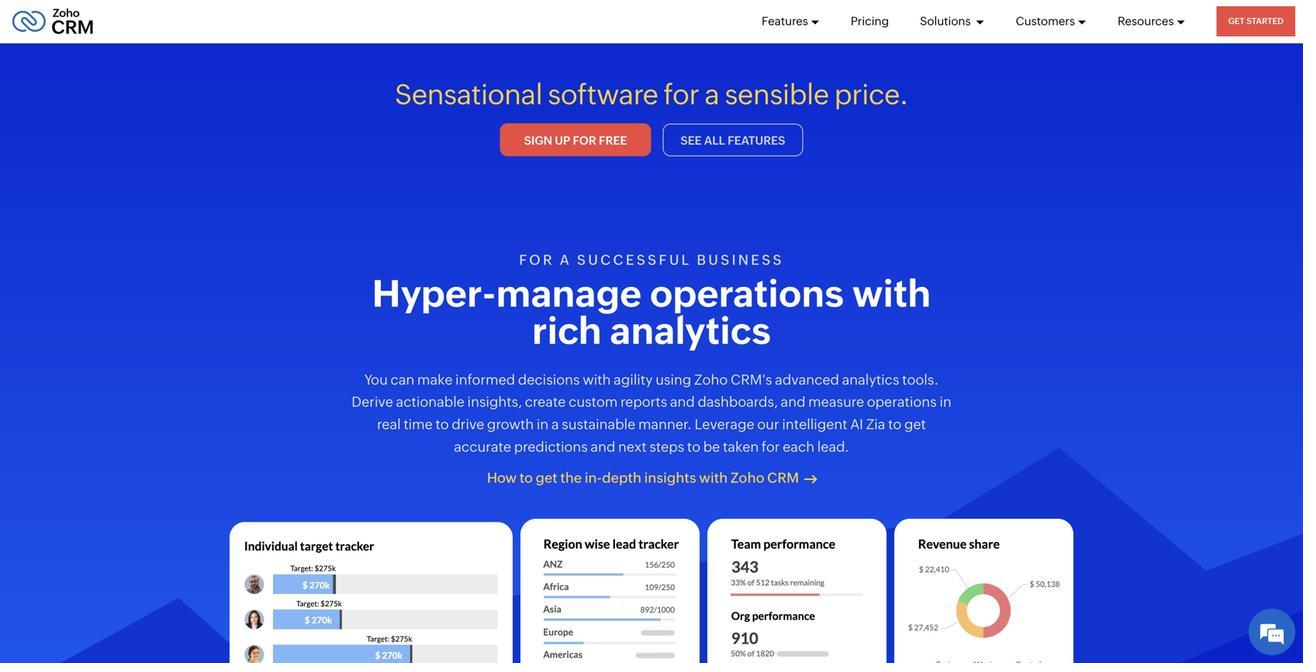 Task type: vqa. For each thing, say whether or not it's contained in the screenshot.
for to the left
yes



Task type: describe. For each thing, give the bounding box(es) containing it.
get
[[1229, 16, 1245, 26]]

1 vertical spatial with
[[583, 372, 611, 388]]

resources link
[[1118, 0, 1186, 43]]

for a successful business hyper-manage operations with rich analytics
[[372, 252, 931, 352]]

individual tracker image
[[229, 519, 513, 663]]

see
[[681, 134, 702, 147]]

zoho for crm
[[731, 470, 765, 486]]

ai
[[851, 417, 863, 432]]

1 horizontal spatial in
[[940, 394, 952, 410]]

1 horizontal spatial and
[[670, 394, 695, 410]]

pricing
[[851, 14, 889, 28]]

revenue share image
[[895, 519, 1074, 663]]

analytics inside advanced analytics tools. derive actionable insights, create custom reports and dashboards, and measure operations in real time to drive growth in a sustainable manner. leverage our intelligent ai zia to get accurate predictions and next steps to be taken for each lead.
[[842, 372, 900, 388]]

solutions link
[[920, 0, 985, 43]]

predictions
[[514, 439, 588, 455]]

each
[[783, 439, 815, 455]]

business
[[697, 252, 784, 268]]

get inside advanced analytics tools. derive actionable insights, create custom reports and dashboards, and measure operations in real time to drive growth in a sustainable manner. leverage our intelligent ai zia to get accurate predictions and next steps to be taken for each lead.
[[905, 417, 926, 432]]

regional tracker image
[[521, 519, 700, 663]]

a inside advanced analytics tools. derive actionable insights, create custom reports and dashboards, and measure operations in real time to drive growth in a sustainable manner. leverage our intelligent ai zia to get accurate predictions and next steps to be taken for each lead.
[[552, 417, 559, 432]]

informed
[[456, 372, 515, 388]]

resources
[[1118, 14, 1174, 28]]

for for a
[[664, 78, 699, 111]]

to right how
[[520, 470, 533, 486]]

intelligent
[[782, 417, 848, 432]]

2 horizontal spatial and
[[781, 394, 806, 410]]

lead.
[[818, 439, 849, 455]]

performance tracker image
[[708, 519, 887, 663]]

sign up for free
[[524, 134, 627, 147]]

you
[[364, 372, 388, 388]]

leverage
[[695, 417, 755, 432]]

see all features
[[681, 134, 785, 147]]

measure
[[809, 394, 864, 410]]

advanced analytics tools. derive actionable insights, create custom reports and dashboards, and measure operations in real time to drive growth in a sustainable manner. leverage our intelligent ai zia to get accurate predictions and next steps to be taken for each lead.
[[352, 372, 952, 455]]

pricing link
[[851, 0, 889, 43]]

crm's
[[731, 372, 772, 388]]

price.
[[835, 78, 909, 111]]

1 vertical spatial in
[[537, 417, 549, 432]]

for inside advanced analytics tools. derive actionable insights, create custom reports and dashboards, and measure operations in real time to drive growth in a sustainable manner. leverage our intelligent ai zia to get accurate predictions and next steps to be taken for each lead.
[[762, 439, 780, 455]]

sign
[[524, 134, 552, 147]]

our
[[757, 417, 779, 432]]

a inside for a successful business hyper-manage operations with rich analytics
[[560, 252, 572, 268]]

growth
[[487, 417, 534, 432]]

with for insights
[[699, 470, 728, 486]]

dashboards,
[[698, 394, 778, 410]]

using
[[656, 372, 692, 388]]

hyper-
[[372, 272, 496, 315]]

all
[[704, 134, 725, 147]]

tools.
[[902, 372, 939, 388]]

derive
[[352, 394, 393, 410]]

manner.
[[638, 417, 692, 432]]

make
[[417, 372, 453, 388]]

rich
[[532, 309, 602, 352]]

get started
[[1229, 16, 1284, 26]]

you can make informed decisions with agility using zoho crm's
[[364, 372, 772, 388]]

for
[[519, 252, 555, 268]]

actionable
[[396, 394, 465, 410]]

operations inside for a successful business hyper-manage operations with rich analytics
[[650, 272, 844, 315]]

features
[[728, 134, 785, 147]]

see all features link
[[663, 124, 803, 156]]



Task type: locate. For each thing, give the bounding box(es) containing it.
0 vertical spatial a
[[705, 78, 720, 111]]

1 vertical spatial operations
[[867, 394, 937, 410]]

drive
[[452, 417, 484, 432]]

0 vertical spatial with
[[852, 272, 931, 315]]

0 vertical spatial analytics
[[610, 309, 771, 352]]

1 horizontal spatial with
[[699, 470, 728, 486]]

analytics up using
[[610, 309, 771, 352]]

1 vertical spatial zoho
[[731, 470, 765, 486]]

get right zia
[[905, 417, 926, 432]]

insights
[[644, 470, 696, 486]]

be
[[704, 439, 720, 455]]

how
[[487, 470, 517, 486]]

2 vertical spatial for
[[762, 439, 780, 455]]

next
[[618, 439, 647, 455]]

customers
[[1016, 14, 1075, 28]]

1 horizontal spatial for
[[664, 78, 699, 111]]

0 vertical spatial get
[[905, 417, 926, 432]]

0 vertical spatial in
[[940, 394, 952, 410]]

zoho for crm's
[[694, 372, 728, 388]]

decisions
[[518, 372, 580, 388]]

get started link
[[1217, 6, 1296, 36]]

0 horizontal spatial get
[[536, 470, 558, 486]]

reports
[[621, 394, 667, 410]]

1 horizontal spatial a
[[560, 252, 572, 268]]

features link
[[762, 0, 820, 43]]

analytics up the measure
[[842, 372, 900, 388]]

insights,
[[467, 394, 522, 410]]

operations down business
[[650, 272, 844, 315]]

a up all
[[705, 78, 720, 111]]

a
[[705, 78, 720, 111], [560, 252, 572, 268], [552, 417, 559, 432]]

crm
[[767, 470, 799, 486]]

with for operations
[[852, 272, 931, 315]]

with inside for a successful business hyper-manage operations with rich analytics
[[852, 272, 931, 315]]

sensible
[[725, 78, 829, 111]]

zoho up dashboards, on the right bottom
[[694, 372, 728, 388]]

operations
[[650, 272, 844, 315], [867, 394, 937, 410]]

2 vertical spatial with
[[699, 470, 728, 486]]

real
[[377, 417, 401, 432]]

sustainable
[[562, 417, 636, 432]]

steps
[[650, 439, 684, 455]]

2 vertical spatial a
[[552, 417, 559, 432]]

1 horizontal spatial zoho
[[731, 470, 765, 486]]

and down using
[[670, 394, 695, 410]]

solutions
[[920, 14, 973, 28]]

analytics
[[610, 309, 771, 352], [842, 372, 900, 388]]

how to get the in-depth insights with zoho crm
[[487, 470, 799, 486]]

1 horizontal spatial operations
[[867, 394, 937, 410]]

0 horizontal spatial and
[[591, 439, 616, 455]]

can
[[391, 372, 415, 388]]

sensational software for a sensible price.
[[395, 78, 909, 111]]

a right for
[[560, 252, 572, 268]]

to right time
[[436, 417, 449, 432]]

0 horizontal spatial in
[[537, 417, 549, 432]]

for for free
[[573, 134, 596, 147]]

advanced
[[775, 372, 839, 388]]

software
[[548, 78, 658, 111]]

1 horizontal spatial analytics
[[842, 372, 900, 388]]

1 vertical spatial for
[[573, 134, 596, 147]]

depth
[[602, 470, 642, 486]]

started
[[1247, 16, 1284, 26]]

0 horizontal spatial with
[[583, 372, 611, 388]]

in
[[940, 394, 952, 410], [537, 417, 549, 432]]

free
[[599, 134, 627, 147]]

zoho down the taken
[[731, 470, 765, 486]]

for down our at the bottom of the page
[[762, 439, 780, 455]]

1 vertical spatial a
[[560, 252, 572, 268]]

features
[[762, 14, 808, 28]]

zia
[[866, 417, 886, 432]]

with
[[852, 272, 931, 315], [583, 372, 611, 388], [699, 470, 728, 486]]

0 vertical spatial operations
[[650, 272, 844, 315]]

to
[[436, 417, 449, 432], [888, 417, 902, 432], [687, 439, 701, 455], [520, 470, 533, 486]]

0 vertical spatial zoho
[[694, 372, 728, 388]]

create
[[525, 394, 566, 410]]

1 horizontal spatial get
[[905, 417, 926, 432]]

sensational
[[395, 78, 543, 111]]

accurate
[[454, 439, 511, 455]]

operations down tools.
[[867, 394, 937, 410]]

for
[[664, 78, 699, 111], [573, 134, 596, 147], [762, 439, 780, 455]]

and down the advanced
[[781, 394, 806, 410]]

0 vertical spatial for
[[664, 78, 699, 111]]

operations inside advanced analytics tools. derive actionable insights, create custom reports and dashboards, and measure operations in real time to drive growth in a sustainable manner. leverage our intelligent ai zia to get accurate predictions and next steps to be taken for each lead.
[[867, 394, 937, 410]]

2 horizontal spatial with
[[852, 272, 931, 315]]

to right zia
[[888, 417, 902, 432]]

a up predictions
[[552, 417, 559, 432]]

zoho crm logo image
[[12, 4, 94, 38]]

successful
[[577, 252, 692, 268]]

get
[[905, 417, 926, 432], [536, 470, 558, 486]]

0 horizontal spatial operations
[[650, 272, 844, 315]]

taken
[[723, 439, 759, 455]]

in-
[[585, 470, 602, 486]]

for up see
[[664, 78, 699, 111]]

get left the
[[536, 470, 558, 486]]

0 horizontal spatial for
[[573, 134, 596, 147]]

analytics inside for a successful business hyper-manage operations with rich analytics
[[610, 309, 771, 352]]

and
[[670, 394, 695, 410], [781, 394, 806, 410], [591, 439, 616, 455]]

zoho
[[694, 372, 728, 388], [731, 470, 765, 486]]

0 horizontal spatial analytics
[[610, 309, 771, 352]]

for right the up
[[573, 134, 596, 147]]

sign up for free link
[[500, 123, 651, 156]]

agility
[[614, 372, 653, 388]]

0 horizontal spatial zoho
[[694, 372, 728, 388]]

0 horizontal spatial a
[[552, 417, 559, 432]]

manage
[[496, 272, 642, 315]]

to left be
[[687, 439, 701, 455]]

1 vertical spatial get
[[536, 470, 558, 486]]

2 horizontal spatial a
[[705, 78, 720, 111]]

up
[[555, 134, 570, 147]]

the
[[560, 470, 582, 486]]

and down sustainable
[[591, 439, 616, 455]]

1 vertical spatial analytics
[[842, 372, 900, 388]]

custom
[[569, 394, 618, 410]]

time
[[404, 417, 433, 432]]

2 horizontal spatial for
[[762, 439, 780, 455]]



